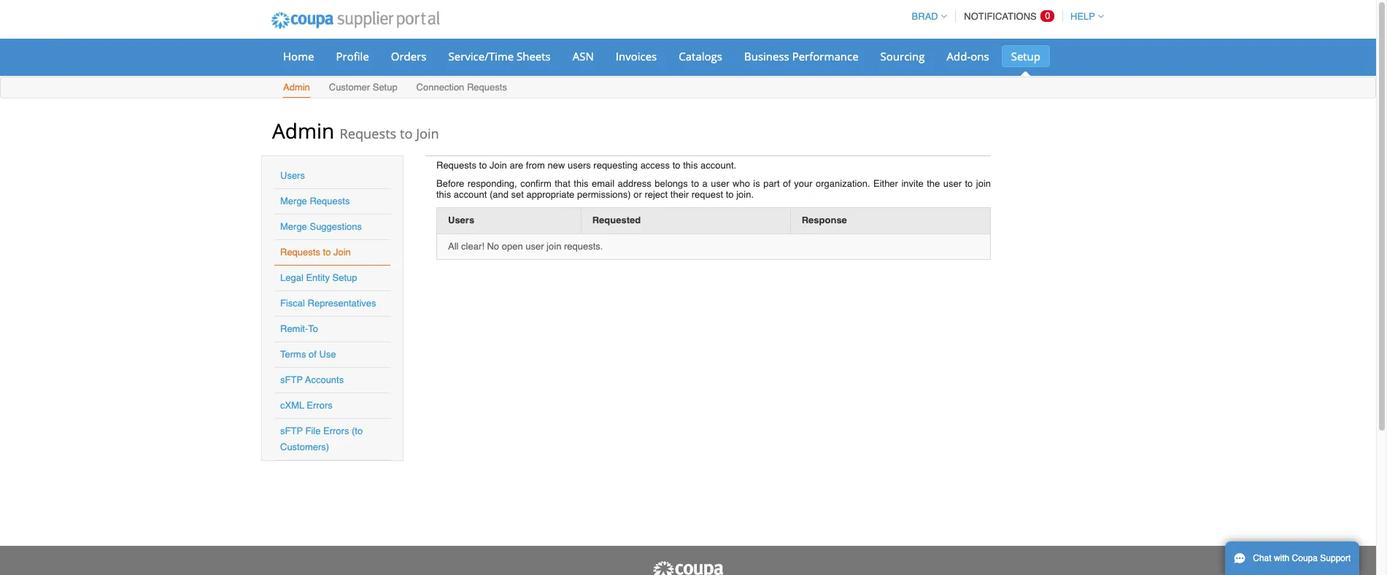 Task type: describe. For each thing, give the bounding box(es) containing it.
home
[[283, 49, 314, 63]]

0 vertical spatial users
[[280, 170, 305, 181]]

help
[[1071, 11, 1095, 22]]

remit-to
[[280, 323, 318, 334]]

brad
[[912, 11, 938, 22]]

1 horizontal spatial users
[[448, 215, 474, 225]]

account.
[[701, 160, 736, 171]]

navigation containing notifications 0
[[905, 2, 1104, 31]]

join.
[[736, 189, 754, 200]]

legal
[[280, 272, 303, 283]]

sftp for sftp accounts
[[280, 374, 303, 385]]

catalogs
[[679, 49, 722, 63]]

all clear! no open user join requests.
[[448, 241, 603, 251]]

1 horizontal spatial this
[[574, 178, 589, 189]]

belongs
[[655, 178, 688, 189]]

0 horizontal spatial this
[[436, 189, 451, 200]]

address
[[618, 178, 652, 189]]

sourcing
[[881, 49, 925, 63]]

email
[[592, 178, 615, 189]]

organization.
[[816, 178, 870, 189]]

your
[[794, 178, 813, 189]]

connection
[[416, 82, 464, 93]]

requests up legal on the left of the page
[[280, 247, 320, 258]]

sftp file errors (to customers) link
[[280, 425, 363, 452]]

service/time sheets link
[[439, 45, 560, 67]]

setup link
[[1002, 45, 1050, 67]]

cxml
[[280, 400, 304, 411]]

invoices
[[616, 49, 657, 63]]

requested
[[592, 215, 641, 225]]

terms
[[280, 349, 306, 360]]

requests inside requests to join are from new users requesting access to this account. before responding, confirm that this email address belongs to a user who is part of your organization. either invite the user to join this account (and set appropriate permissions) or reject their request to join.
[[436, 160, 476, 171]]

1 horizontal spatial coupa supplier portal image
[[652, 560, 725, 575]]

users link
[[280, 170, 305, 181]]

legal entity setup
[[280, 272, 357, 283]]

requesting
[[594, 160, 638, 171]]

1 horizontal spatial setup
[[373, 82, 397, 93]]

notifications
[[964, 11, 1037, 22]]

connection requests link
[[416, 79, 508, 98]]

0 vertical spatial errors
[[307, 400, 333, 411]]

orders
[[391, 49, 427, 63]]

business performance
[[744, 49, 859, 63]]

or
[[634, 189, 642, 200]]

remit-to link
[[280, 323, 318, 334]]

requests.
[[564, 241, 603, 251]]

are
[[510, 160, 523, 171]]

1 vertical spatial join
[[547, 241, 561, 251]]

cxml errors link
[[280, 400, 333, 411]]

service/time
[[448, 49, 514, 63]]

terms of use link
[[280, 349, 336, 360]]

add-ons link
[[937, 45, 999, 67]]

is
[[753, 178, 760, 189]]

fiscal
[[280, 298, 305, 309]]

all
[[448, 241, 459, 251]]

requests to join
[[280, 247, 351, 258]]

requests for merge
[[310, 196, 350, 207]]

a
[[702, 178, 708, 189]]

business
[[744, 49, 789, 63]]

new
[[548, 160, 565, 171]]

sftp accounts
[[280, 374, 344, 385]]

support
[[1320, 553, 1351, 563]]

file
[[305, 425, 321, 436]]

ons
[[971, 49, 989, 63]]

2 vertical spatial setup
[[332, 272, 357, 283]]

before
[[436, 178, 464, 189]]

set
[[511, 189, 524, 200]]

admin link
[[282, 79, 311, 98]]

join for requests to join
[[333, 247, 351, 258]]

profile
[[336, 49, 369, 63]]

chat with coupa support button
[[1225, 541, 1360, 575]]

business performance link
[[735, 45, 868, 67]]

1 vertical spatial of
[[309, 349, 317, 360]]

brad link
[[905, 11, 947, 22]]

use
[[319, 349, 336, 360]]

merge requests link
[[280, 196, 350, 207]]

cxml errors
[[280, 400, 333, 411]]

profile link
[[327, 45, 379, 67]]

clear!
[[461, 241, 484, 251]]

asn
[[573, 49, 594, 63]]

join for requests to join are from new users requesting access to this account. before responding, confirm that this email address belongs to a user who is part of your organization. either invite the user to join this account (and set appropriate permissions) or reject their request to join.
[[490, 160, 507, 171]]

chat with coupa support
[[1253, 553, 1351, 563]]

sourcing link
[[871, 45, 934, 67]]

invite
[[902, 178, 924, 189]]

requests for connection
[[467, 82, 507, 93]]

add-ons
[[947, 49, 989, 63]]

merge for merge requests
[[280, 196, 307, 207]]

connection requests
[[416, 82, 507, 93]]

customer setup
[[329, 82, 397, 93]]

appropriate
[[527, 189, 575, 200]]

sheets
[[517, 49, 551, 63]]



Task type: locate. For each thing, give the bounding box(es) containing it.
join
[[416, 125, 439, 142], [490, 160, 507, 171], [333, 247, 351, 258]]

1 vertical spatial sftp
[[280, 425, 303, 436]]

remit-
[[280, 323, 308, 334]]

entity
[[306, 272, 330, 283]]

of
[[783, 178, 791, 189], [309, 349, 317, 360]]

chat
[[1253, 553, 1272, 563]]

2 horizontal spatial this
[[683, 160, 698, 171]]

join left are
[[490, 160, 507, 171]]

1 vertical spatial coupa supplier portal image
[[652, 560, 725, 575]]

to
[[308, 323, 318, 334]]

asn link
[[563, 45, 603, 67]]

from
[[526, 160, 545, 171]]

customer setup link
[[328, 79, 398, 98]]

orders link
[[382, 45, 436, 67]]

performance
[[792, 49, 859, 63]]

1 horizontal spatial user
[[711, 178, 729, 189]]

admin down admin link
[[272, 117, 334, 144]]

request
[[692, 189, 723, 200]]

that
[[555, 178, 571, 189]]

merge down merge requests link
[[280, 221, 307, 232]]

customers)
[[280, 442, 329, 452]]

1 vertical spatial errors
[[323, 425, 349, 436]]

(and
[[490, 189, 509, 200]]

2 sftp from the top
[[280, 425, 303, 436]]

2 horizontal spatial join
[[490, 160, 507, 171]]

errors left (to
[[323, 425, 349, 436]]

requests
[[467, 82, 507, 93], [340, 125, 396, 142], [436, 160, 476, 171], [310, 196, 350, 207], [280, 247, 320, 258]]

1 merge from the top
[[280, 196, 307, 207]]

admin for admin requests to join
[[272, 117, 334, 144]]

representatives
[[308, 298, 376, 309]]

2 merge from the top
[[280, 221, 307, 232]]

0 vertical spatial merge
[[280, 196, 307, 207]]

1 vertical spatial users
[[448, 215, 474, 225]]

requests down service/time
[[467, 82, 507, 93]]

requests inside connection requests link
[[467, 82, 507, 93]]

accounts
[[305, 374, 344, 385]]

sftp inside sftp file errors (to customers)
[[280, 425, 303, 436]]

merge for merge suggestions
[[280, 221, 307, 232]]

confirm
[[520, 178, 552, 189]]

of right part
[[783, 178, 791, 189]]

0 vertical spatial sftp
[[280, 374, 303, 385]]

setup up representatives
[[332, 272, 357, 283]]

setup right customer
[[373, 82, 397, 93]]

join down the "connection" on the left top of the page
[[416, 125, 439, 142]]

join inside requests to join are from new users requesting access to this account. before responding, confirm that this email address belongs to a user who is part of your organization. either invite the user to join this account (and set appropriate permissions) or reject their request to join.
[[490, 160, 507, 171]]

with
[[1274, 553, 1290, 563]]

either
[[873, 178, 898, 189]]

fiscal representatives link
[[280, 298, 376, 309]]

join right the the
[[976, 178, 991, 189]]

to inside "admin requests to join"
[[400, 125, 413, 142]]

merge down users link
[[280, 196, 307, 207]]

their
[[671, 189, 689, 200]]

requests up suggestions
[[310, 196, 350, 207]]

0 vertical spatial setup
[[1011, 49, 1041, 63]]

merge
[[280, 196, 307, 207], [280, 221, 307, 232]]

admin down home
[[283, 82, 310, 93]]

2 horizontal spatial setup
[[1011, 49, 1041, 63]]

user right the the
[[943, 178, 962, 189]]

1 sftp from the top
[[280, 374, 303, 385]]

merge suggestions link
[[280, 221, 362, 232]]

setup down notifications 0
[[1011, 49, 1041, 63]]

home link
[[274, 45, 324, 67]]

part
[[763, 178, 780, 189]]

1 horizontal spatial join
[[976, 178, 991, 189]]

sftp up cxml
[[280, 374, 303, 385]]

user right 'open' in the left top of the page
[[526, 241, 544, 251]]

0
[[1045, 10, 1051, 21]]

access
[[640, 160, 670, 171]]

1 vertical spatial merge
[[280, 221, 307, 232]]

no
[[487, 241, 499, 251]]

admin for admin
[[283, 82, 310, 93]]

1 vertical spatial join
[[490, 160, 507, 171]]

user
[[711, 178, 729, 189], [943, 178, 962, 189], [526, 241, 544, 251]]

requests down customer setup link
[[340, 125, 396, 142]]

2 vertical spatial join
[[333, 247, 351, 258]]

users up merge requests link
[[280, 170, 305, 181]]

reject
[[645, 189, 668, 200]]

users
[[568, 160, 591, 171]]

requests inside "admin requests to join"
[[340, 125, 396, 142]]

of inside requests to join are from new users requesting access to this account. before responding, confirm that this email address belongs to a user who is part of your organization. either invite the user to join this account (and set appropriate permissions) or reject their request to join.
[[783, 178, 791, 189]]

the
[[927, 178, 940, 189]]

to
[[400, 125, 413, 142], [479, 160, 487, 171], [673, 160, 681, 171], [691, 178, 699, 189], [965, 178, 973, 189], [726, 189, 734, 200], [323, 247, 331, 258]]

fiscal representatives
[[280, 298, 376, 309]]

join down suggestions
[[333, 247, 351, 258]]

open
[[502, 241, 523, 251]]

join inside requests to join are from new users requesting access to this account. before responding, confirm that this email address belongs to a user who is part of your organization. either invite the user to join this account (and set appropriate permissions) or reject their request to join.
[[976, 178, 991, 189]]

admin
[[283, 82, 310, 93], [272, 117, 334, 144]]

0 vertical spatial coupa supplier portal image
[[261, 2, 449, 39]]

requests up the before on the left of page
[[436, 160, 476, 171]]

errors inside sftp file errors (to customers)
[[323, 425, 349, 436]]

2 horizontal spatial user
[[943, 178, 962, 189]]

0 vertical spatial join
[[416, 125, 439, 142]]

merge requests
[[280, 196, 350, 207]]

(to
[[352, 425, 363, 436]]

catalogs link
[[669, 45, 732, 67]]

0 vertical spatial of
[[783, 178, 791, 189]]

0 vertical spatial join
[[976, 178, 991, 189]]

service/time sheets
[[448, 49, 551, 63]]

customer
[[329, 82, 370, 93]]

this
[[683, 160, 698, 171], [574, 178, 589, 189], [436, 189, 451, 200]]

1 vertical spatial setup
[[373, 82, 397, 93]]

of left the use
[[309, 349, 317, 360]]

requests for admin
[[340, 125, 396, 142]]

this left account
[[436, 189, 451, 200]]

this down users
[[574, 178, 589, 189]]

1 horizontal spatial of
[[783, 178, 791, 189]]

0 horizontal spatial user
[[526, 241, 544, 251]]

coupa supplier portal image
[[261, 2, 449, 39], [652, 560, 725, 575]]

1 vertical spatial admin
[[272, 117, 334, 144]]

0 horizontal spatial setup
[[332, 272, 357, 283]]

sftp up customers) at the left bottom
[[280, 425, 303, 436]]

help link
[[1064, 11, 1104, 22]]

1 horizontal spatial join
[[416, 125, 439, 142]]

requests to join are from new users requesting access to this account. before responding, confirm that this email address belongs to a user who is part of your organization. either invite the user to join this account (and set appropriate permissions) or reject their request to join.
[[436, 160, 991, 200]]

navigation
[[905, 2, 1104, 31]]

0 horizontal spatial join
[[547, 241, 561, 251]]

0 horizontal spatial users
[[280, 170, 305, 181]]

errors down accounts
[[307, 400, 333, 411]]

join inside "admin requests to join"
[[416, 125, 439, 142]]

admin requests to join
[[272, 117, 439, 144]]

legal entity setup link
[[280, 272, 357, 283]]

permissions)
[[577, 189, 631, 200]]

this up belongs
[[683, 160, 698, 171]]

account
[[454, 189, 487, 200]]

user right a
[[711, 178, 729, 189]]

0 horizontal spatial of
[[309, 349, 317, 360]]

suggestions
[[310, 221, 362, 232]]

invoices link
[[606, 45, 666, 67]]

responding,
[[468, 178, 517, 189]]

sftp
[[280, 374, 303, 385], [280, 425, 303, 436]]

0 horizontal spatial coupa supplier portal image
[[261, 2, 449, 39]]

sftp for sftp file errors (to customers)
[[280, 425, 303, 436]]

0 horizontal spatial join
[[333, 247, 351, 258]]

users down account
[[448, 215, 474, 225]]

sftp accounts link
[[280, 374, 344, 385]]

errors
[[307, 400, 333, 411], [323, 425, 349, 436]]

0 vertical spatial admin
[[283, 82, 310, 93]]

requests to join link
[[280, 247, 351, 258]]

sftp file errors (to customers)
[[280, 425, 363, 452]]

join left requests.
[[547, 241, 561, 251]]

setup
[[1011, 49, 1041, 63], [373, 82, 397, 93], [332, 272, 357, 283]]



Task type: vqa. For each thing, say whether or not it's contained in the screenshot.
Remit-
yes



